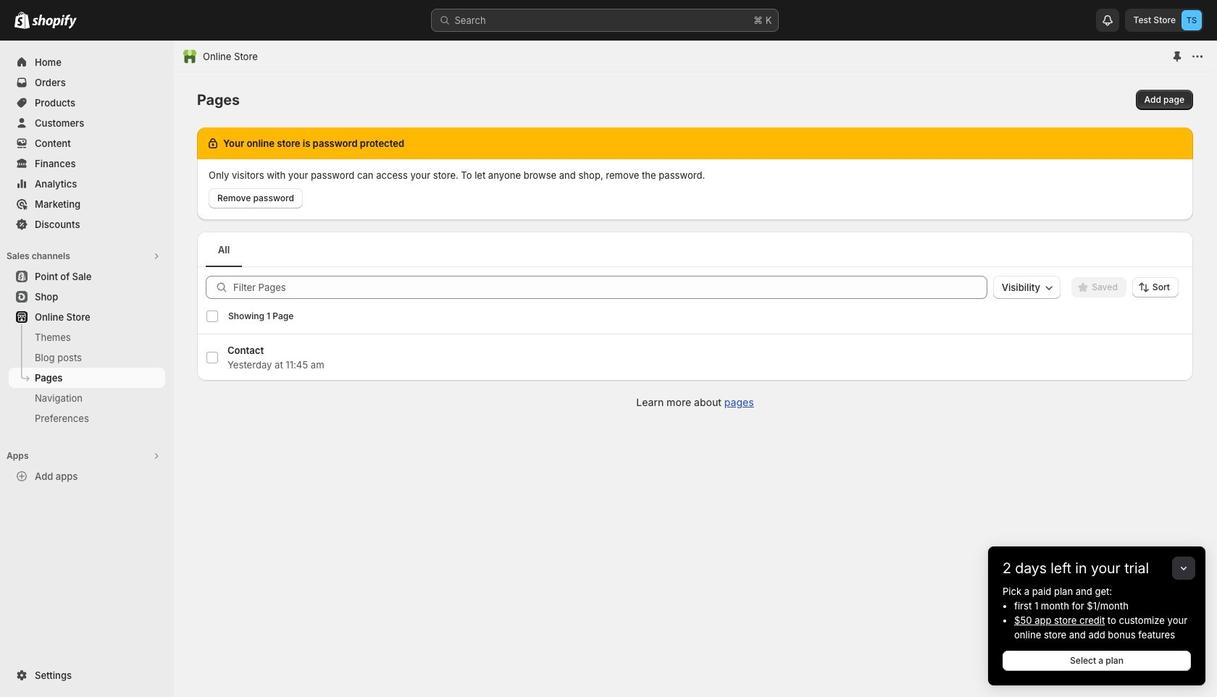 Task type: locate. For each thing, give the bounding box(es) containing it.
shopify image
[[32, 14, 77, 29]]

test store image
[[1182, 10, 1202, 30]]



Task type: describe. For each thing, give the bounding box(es) containing it.
shopify image
[[14, 12, 30, 29]]

online store image
[[183, 49, 197, 64]]



Task type: vqa. For each thing, say whether or not it's contained in the screenshot.
the United States (+1) 'image'
no



